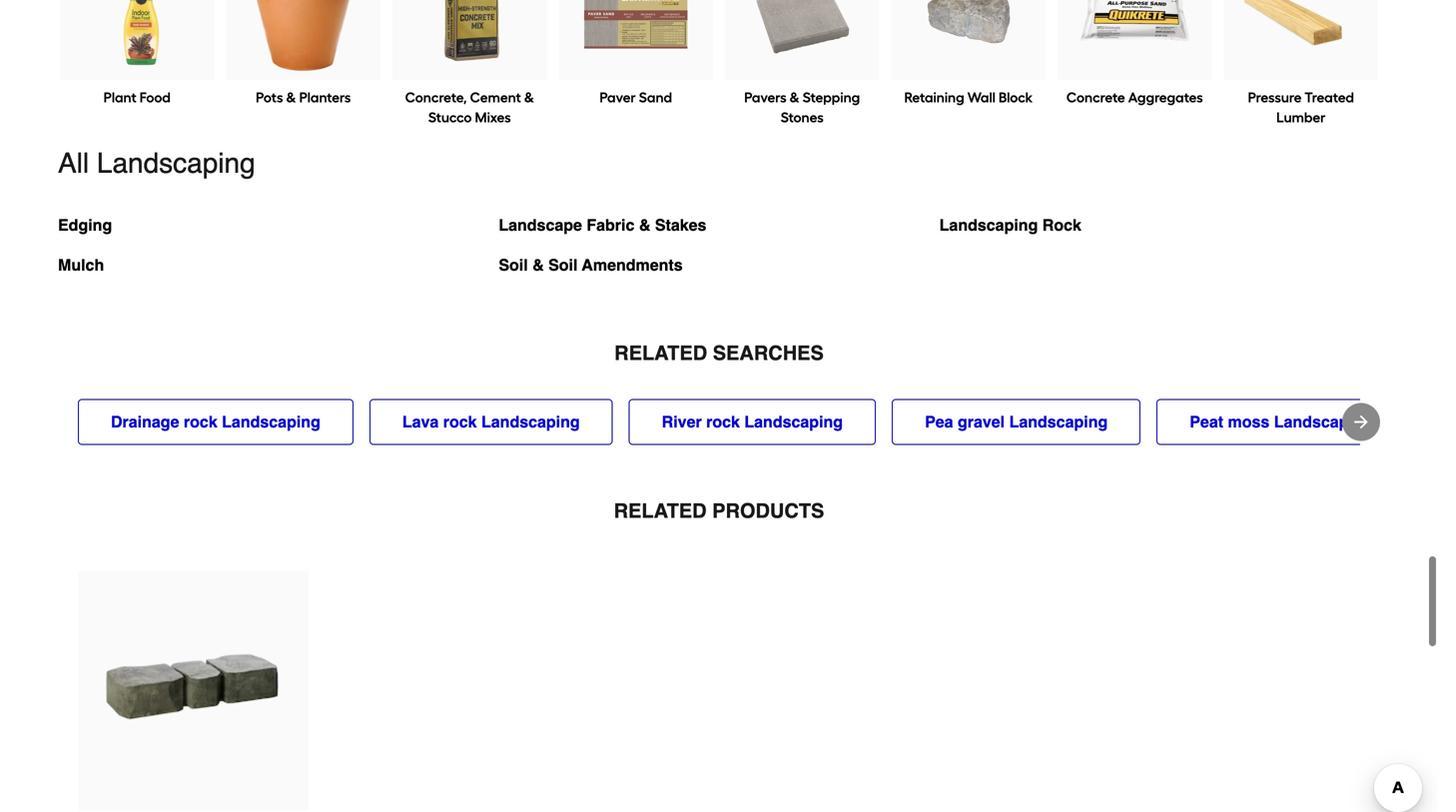 Task type: describe. For each thing, give the bounding box(es) containing it.
pea gravel landscaping link
[[892, 399, 1141, 445]]

food
[[140, 89, 171, 106]]

landscape
[[499, 216, 582, 234]]

pavers & stepping stones link
[[725, 87, 880, 127]]

pots & planters list item
[[226, 0, 381, 107]]

haloedge 15.75-in l x 5.25-in w x 3-in h gray concrete straight edging stone image
[[94, 587, 293, 786]]

fabric
[[587, 216, 635, 234]]

plant
[[104, 89, 137, 106]]

related for related searches
[[615, 342, 708, 364]]

pressure treated lumber image
[[1245, 0, 1359, 73]]

retaining wall block image
[[912, 0, 1026, 73]]

rock for lava
[[443, 412, 477, 431]]

landscaping rock
[[940, 216, 1082, 234]]

concrete, cement & stucco mixes image
[[413, 0, 527, 73]]

concrete, cement & stucco mixes link
[[393, 87, 547, 127]]

planters
[[299, 89, 351, 106]]

related products
[[614, 499, 825, 522]]

& inside 'concrete, cement & stucco mixes'
[[524, 89, 534, 106]]

concrete, cement & stucco mixes
[[405, 89, 534, 126]]

rock
[[1043, 216, 1082, 234]]

edging link
[[58, 211, 112, 251]]

all landscaping
[[58, 147, 256, 179]]

concrete,
[[405, 89, 467, 106]]

2 soil from the left
[[549, 256, 578, 274]]

concrete aggregates list item
[[1058, 0, 1213, 107]]

& right fabric
[[639, 216, 651, 234]]

peat moss landscaping
[[1190, 412, 1373, 431]]

concrete
[[1067, 89, 1126, 106]]

edging
[[58, 216, 112, 234]]

lava rock landscaping link
[[370, 399, 613, 445]]

pots & planters link
[[256, 87, 351, 107]]

mulch link
[[58, 251, 104, 291]]

stucco
[[429, 109, 472, 126]]

paver
[[600, 89, 636, 106]]

rock for river
[[707, 412, 740, 431]]

stones
[[781, 109, 824, 126]]

landscaping for pea gravel landscaping
[[1010, 412, 1108, 431]]

retaining wall block
[[905, 89, 1033, 106]]

pots & planters
[[256, 89, 351, 106]]

pressure
[[1249, 89, 1302, 106]]

pavers & stepping stones
[[745, 89, 861, 126]]

pressure treated lumber
[[1249, 89, 1355, 126]]

drainage rock landscaping
[[111, 412, 321, 431]]

soil & soil amendments link
[[499, 251, 683, 291]]

& for soil & soil amendments
[[533, 256, 544, 274]]

cement
[[470, 89, 521, 106]]

drainage
[[111, 412, 179, 431]]

& for pots & planters
[[286, 89, 296, 106]]

lava
[[403, 412, 439, 431]]

river rock landscaping link
[[629, 399, 876, 445]]

pots & planters image
[[247, 0, 360, 73]]

searches
[[713, 342, 824, 364]]



Task type: vqa. For each thing, say whether or not it's contained in the screenshot.
Landscape Fabric & Stakes
yes



Task type: locate. For each thing, give the bounding box(es) containing it.
river rock landscaping
[[662, 412, 843, 431]]

sand
[[639, 89, 673, 106]]

plant food link
[[104, 87, 171, 107]]

pavers & stepping stones image
[[746, 0, 860, 73]]

plant food
[[104, 89, 171, 106]]

related
[[615, 342, 708, 364], [614, 499, 707, 522]]

pots
[[256, 89, 283, 106]]

0 vertical spatial related
[[615, 342, 708, 364]]

concrete, cement & stucco mixes list item
[[393, 0, 547, 127]]

concrete aggregates link
[[1067, 87, 1204, 107]]

landscaping inside 'link'
[[745, 412, 843, 431]]

pavers
[[745, 89, 787, 106]]

retaining
[[905, 89, 965, 106]]

rock inside 'link'
[[707, 412, 740, 431]]

& right pots
[[286, 89, 296, 106]]

2 horizontal spatial rock
[[707, 412, 740, 431]]

wall
[[968, 89, 996, 106]]

pea
[[925, 412, 954, 431]]

landscaping rock link
[[940, 211, 1082, 251]]

& down landscape
[[533, 256, 544, 274]]

landscaping inside "link"
[[482, 412, 580, 431]]

1 horizontal spatial soil
[[549, 256, 578, 274]]

plant food list item
[[60, 0, 214, 107]]

paver sand
[[600, 89, 673, 106]]

lava rock landscaping
[[403, 412, 580, 431]]

landscaping for drainage rock landscaping
[[222, 412, 321, 431]]

landscape fabric & stakes
[[499, 216, 707, 234]]

retaining wall block list item
[[892, 0, 1046, 107]]

pavers & stepping stones list item
[[725, 0, 880, 127]]

related down river
[[614, 499, 707, 522]]

paver sand list item
[[559, 0, 713, 107]]

stakes
[[655, 216, 707, 234]]

&
[[286, 89, 296, 106], [524, 89, 534, 106], [790, 89, 800, 106], [639, 216, 651, 234], [533, 256, 544, 274]]

pressure treated lumber list item
[[1225, 0, 1379, 127]]

lumber
[[1277, 109, 1326, 126]]

0 horizontal spatial rock
[[184, 412, 218, 431]]

landscaping for lava rock landscaping
[[482, 412, 580, 431]]

concrete aggregates image
[[1078, 0, 1192, 73]]

peat
[[1190, 412, 1224, 431]]

mulch
[[58, 256, 104, 274]]

river
[[662, 412, 702, 431]]

& right "cement"
[[524, 89, 534, 106]]

moss
[[1229, 412, 1270, 431]]

stepping
[[803, 89, 861, 106]]

1 rock from the left
[[184, 412, 218, 431]]

pressure treated lumber link
[[1225, 87, 1379, 127]]

landscaping for river rock landscaping
[[745, 412, 843, 431]]

aggregates
[[1129, 89, 1204, 106]]

3 rock from the left
[[707, 412, 740, 431]]

1 vertical spatial related
[[614, 499, 707, 522]]

gravel
[[958, 412, 1005, 431]]

rock right river
[[707, 412, 740, 431]]

landscaping
[[97, 147, 256, 179], [940, 216, 1039, 234], [222, 412, 321, 431], [482, 412, 580, 431], [745, 412, 843, 431], [1010, 412, 1108, 431], [1275, 412, 1373, 431]]

& for pavers & stepping stones
[[790, 89, 800, 106]]

soil & soil amendments
[[499, 256, 683, 274]]

related for related products
[[614, 499, 707, 522]]

paver sand link
[[600, 87, 673, 107]]

landscape fabric & stakes link
[[499, 211, 707, 251]]

paver sand image
[[579, 0, 693, 73]]

block
[[999, 89, 1033, 106]]

related up river
[[615, 342, 708, 364]]

landscaping for peat moss landscaping
[[1275, 412, 1373, 431]]

drainage rock landscaping link
[[78, 399, 354, 445]]

related searches
[[615, 342, 824, 364]]

pea gravel landscaping
[[925, 412, 1108, 431]]

mixes
[[475, 109, 511, 126]]

2 rock from the left
[[443, 412, 477, 431]]

& inside "link"
[[286, 89, 296, 106]]

treated
[[1305, 89, 1355, 106]]

soil
[[499, 256, 528, 274], [549, 256, 578, 274]]

& up stones
[[790, 89, 800, 106]]

rock
[[184, 412, 218, 431], [443, 412, 477, 431], [707, 412, 740, 431]]

peat moss landscaping link
[[1157, 399, 1406, 445]]

all
[[58, 147, 89, 179]]

& inside pavers & stepping stones
[[790, 89, 800, 106]]

concrete aggregates
[[1067, 89, 1204, 106]]

rock for drainage
[[184, 412, 218, 431]]

arrow right image
[[1352, 412, 1372, 432]]

rock right lava
[[443, 412, 477, 431]]

plant food image
[[80, 0, 194, 73]]

rock inside "link"
[[443, 412, 477, 431]]

1 soil from the left
[[499, 256, 528, 274]]

1 horizontal spatial rock
[[443, 412, 477, 431]]

retaining wall block link
[[905, 87, 1033, 107]]

amendments
[[582, 256, 683, 274]]

0 horizontal spatial soil
[[499, 256, 528, 274]]

products
[[713, 499, 825, 522]]

rock right drainage
[[184, 412, 218, 431]]



